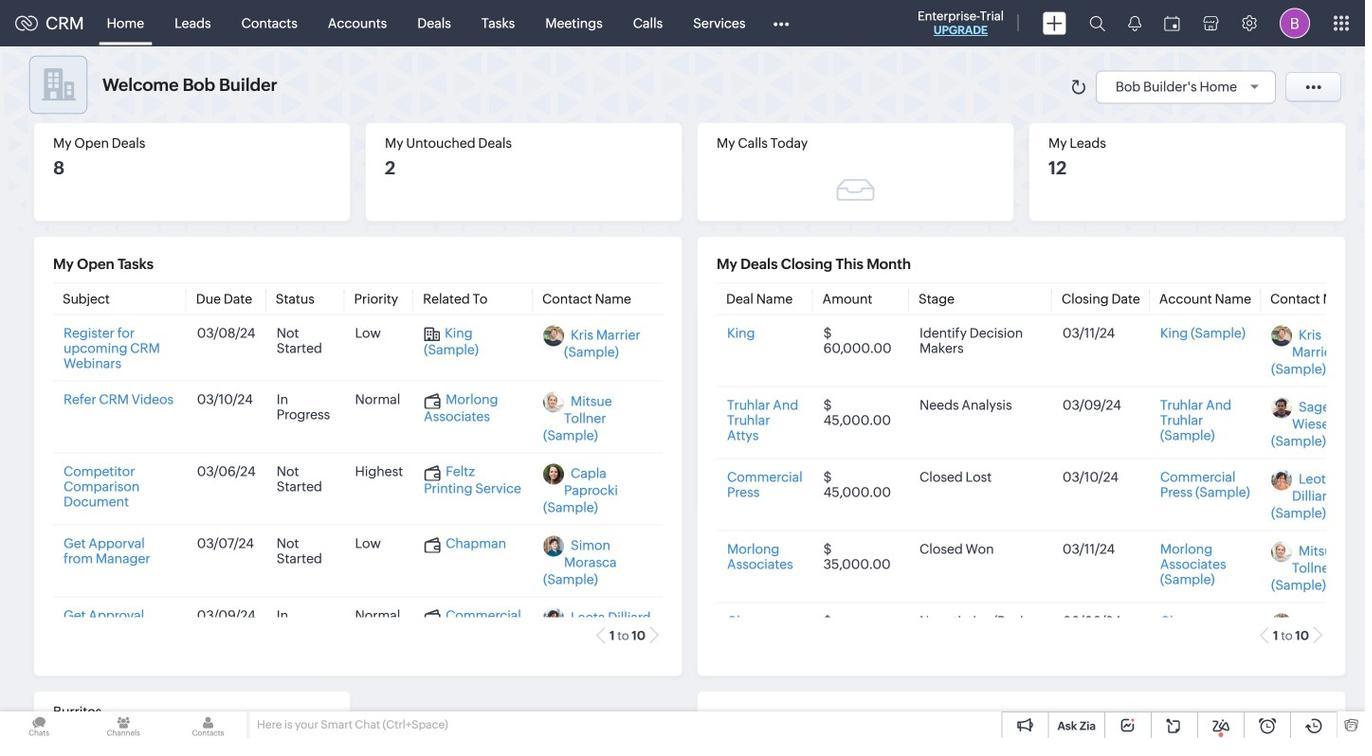 Task type: vqa. For each thing, say whether or not it's contained in the screenshot.
Search Applications text field
no



Task type: locate. For each thing, give the bounding box(es) containing it.
Other Modules field
[[761, 8, 801, 38]]

create menu element
[[1031, 0, 1078, 46]]

calendar image
[[1164, 16, 1180, 31]]

channels image
[[85, 712, 162, 738]]

search image
[[1089, 15, 1105, 31]]



Task type: describe. For each thing, give the bounding box(es) containing it.
signals element
[[1117, 0, 1153, 46]]

create menu image
[[1043, 12, 1066, 35]]

search element
[[1078, 0, 1117, 46]]

profile image
[[1280, 8, 1310, 38]]

chats image
[[0, 712, 78, 738]]

logo image
[[15, 16, 38, 31]]

contacts image
[[169, 712, 247, 738]]

profile element
[[1268, 0, 1321, 46]]

signals image
[[1128, 15, 1141, 31]]



